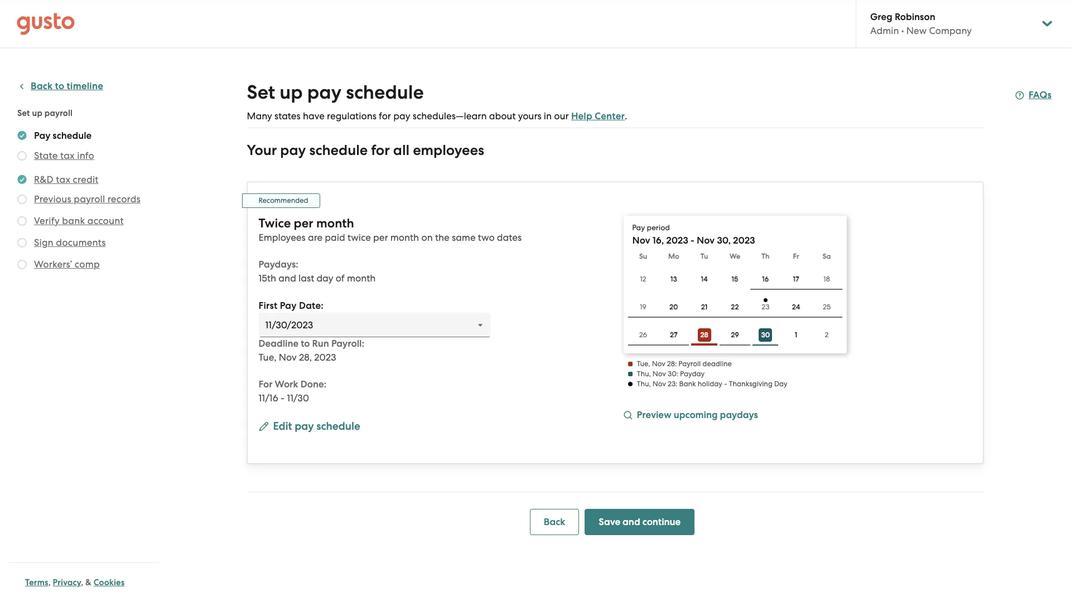 Task type: locate. For each thing, give the bounding box(es) containing it.
0 horizontal spatial up
[[32, 108, 42, 118]]

schedule down regulations
[[309, 142, 368, 159]]

verify bank account
[[34, 215, 124, 227]]

pay inside "button"
[[295, 420, 314, 433]]

set up pay schedule
[[247, 81, 424, 104]]

to inside the deadline to run payroll: tue, nov 28, 2023
[[301, 338, 310, 350]]

up up states
[[280, 81, 303, 104]]

- right holiday
[[725, 380, 728, 388]]

: for thu, nov 30
[[677, 370, 679, 378]]

back to timeline
[[31, 80, 103, 92]]

payroll down credit
[[74, 194, 105, 205]]

to
[[55, 80, 64, 92], [301, 338, 310, 350]]

to inside button
[[55, 80, 64, 92]]

23 down thu, nov 30 : payday
[[668, 380, 676, 388]]

workers'
[[34, 259, 72, 270]]

0 horizontal spatial 30
[[668, 370, 677, 378]]

28 up thu, nov 30 : payday
[[667, 360, 675, 368]]

21
[[702, 303, 708, 311]]

2 check image from the top
[[17, 195, 27, 204]]

1 , from the left
[[48, 578, 51, 588]]

0 horizontal spatial -
[[281, 393, 285, 404]]

: left bank
[[676, 380, 678, 388]]

back left save
[[544, 517, 566, 528]]

26
[[640, 331, 648, 339]]

1 thu, from the top
[[637, 370, 651, 378]]

1 vertical spatial up
[[32, 108, 42, 118]]

check image down circle check icon
[[17, 195, 27, 204]]

1 vertical spatial payroll
[[74, 194, 105, 205]]

- right 11/16
[[281, 393, 285, 404]]

0 horizontal spatial back
[[31, 80, 53, 92]]

thu, down 26 on the bottom
[[637, 370, 651, 378]]

check image left verify
[[17, 217, 27, 226]]

for work done: 11/16 - 11/30
[[259, 379, 327, 404]]

1 vertical spatial per
[[373, 232, 388, 243]]

module__icon___go7vc image left preview
[[624, 411, 633, 420]]

set
[[247, 81, 275, 104], [17, 108, 30, 118]]

1 vertical spatial 30
[[668, 370, 677, 378]]

30 right 29
[[762, 331, 770, 339]]

- left the 30,
[[691, 235, 695, 247]]

on
[[422, 232, 433, 243]]

about
[[489, 111, 516, 122]]

up
[[280, 81, 303, 104], [32, 108, 42, 118]]

schedules—learn
[[413, 111, 487, 122]]

center
[[595, 111, 625, 122]]

1 horizontal spatial and
[[623, 517, 641, 528]]

preview upcoming paydays button
[[624, 409, 758, 424]]

per up are at the top left of the page
[[294, 216, 314, 231]]

timeline
[[67, 80, 103, 92]]

4 check image from the top
[[17, 238, 27, 248]]

pay left period
[[633, 223, 645, 232]]

schedule up state tax info
[[53, 130, 92, 142]]

state tax info
[[34, 150, 94, 161]]

r&d tax credit button
[[34, 173, 99, 186]]

nov down thu, nov 30 : payday
[[653, 380, 666, 388]]

set for set up payroll
[[17, 108, 30, 118]]

2 horizontal spatial 2023
[[734, 235, 756, 247]]

1 vertical spatial 23
[[668, 380, 676, 388]]

pay inside list
[[34, 130, 50, 142]]

check image
[[17, 151, 27, 161], [17, 195, 27, 204], [17, 217, 27, 226], [17, 238, 27, 248]]

nov up thu, nov 30 : payday
[[652, 360, 666, 368]]

pay up state
[[34, 130, 50, 142]]

nov down deadline
[[279, 352, 297, 363]]

twice per month employees are paid twice per month on the same two dates
[[259, 216, 522, 243]]

info
[[77, 150, 94, 161]]

circle check image
[[17, 129, 27, 142]]

1 horizontal spatial ,
[[81, 578, 83, 588]]

nov down the tue, nov 28 : payroll deadline
[[653, 370, 666, 378]]

- inside pay period nov 16, 2023 - nov 30, 2023
[[691, 235, 695, 247]]

1 vertical spatial to
[[301, 338, 310, 350]]

records
[[108, 194, 141, 205]]

0 vertical spatial tax
[[60, 150, 75, 161]]

pay up all
[[394, 111, 411, 122]]

2 vertical spatial :
[[676, 380, 678, 388]]

1 vertical spatial module__icon___go7vc image
[[259, 422, 269, 432]]

state
[[34, 150, 58, 161]]

1 vertical spatial and
[[623, 517, 641, 528]]

1 horizontal spatial to
[[301, 338, 310, 350]]

1 vertical spatial tax
[[56, 174, 70, 185]]

save
[[599, 517, 621, 528]]

0 horizontal spatial to
[[55, 80, 64, 92]]

0 horizontal spatial ,
[[48, 578, 51, 588]]

1 horizontal spatial 23
[[762, 303, 770, 312]]

1 horizontal spatial payroll
[[74, 194, 105, 205]]

0 vertical spatial thu,
[[637, 370, 651, 378]]

for right regulations
[[379, 111, 391, 122]]

1 vertical spatial -
[[725, 380, 728, 388]]

0 vertical spatial 23
[[762, 303, 770, 312]]

2 vertical spatial -
[[281, 393, 285, 404]]

0 horizontal spatial and
[[279, 273, 296, 284]]

pay
[[307, 81, 342, 104], [394, 111, 411, 122], [280, 142, 306, 159], [295, 420, 314, 433]]

pay period nov 16, 2023 - nov 30, 2023
[[633, 223, 756, 247]]

1 horizontal spatial pay
[[280, 300, 297, 312]]

recommended
[[259, 196, 308, 205]]

new
[[907, 25, 927, 36]]

period
[[647, 223, 670, 232]]

0 horizontal spatial 2023
[[314, 352, 336, 363]]

2023 up mo
[[667, 235, 689, 247]]

1 horizontal spatial back
[[544, 517, 566, 528]]

1 vertical spatial set
[[17, 108, 30, 118]]

for
[[379, 111, 391, 122], [371, 142, 390, 159]]

payroll inside previous payroll records "button"
[[74, 194, 105, 205]]

month left on
[[391, 232, 419, 243]]

-
[[691, 235, 695, 247], [725, 380, 728, 388], [281, 393, 285, 404]]

- inside for work done: 11/16 - 11/30
[[281, 393, 285, 404]]

back
[[31, 80, 53, 92], [544, 517, 566, 528]]

23 down 16
[[762, 303, 770, 312]]

tue, down deadline
[[259, 352, 277, 363]]

check image for verify
[[17, 217, 27, 226]]

preview
[[637, 410, 672, 421]]

3 check image from the top
[[17, 217, 27, 226]]

month up paid
[[317, 216, 354, 231]]

28 down 21
[[701, 331, 709, 339]]

and right save
[[623, 517, 641, 528]]

1 horizontal spatial module__icon___go7vc image
[[624, 411, 633, 420]]

0 vertical spatial 30
[[762, 331, 770, 339]]

and down the paydays:
[[279, 273, 296, 284]]

first
[[259, 300, 278, 312]]

2 vertical spatial month
[[347, 273, 376, 284]]

0 vertical spatial -
[[691, 235, 695, 247]]

tax
[[60, 150, 75, 161], [56, 174, 70, 185]]

back button
[[530, 509, 580, 536]]

0 horizontal spatial tue,
[[259, 352, 277, 363]]

to up 28,
[[301, 338, 310, 350]]

states
[[275, 111, 301, 122]]

account
[[88, 215, 124, 227]]

1 vertical spatial :
[[677, 370, 679, 378]]

0 vertical spatial pay
[[34, 130, 50, 142]]

1
[[795, 331, 798, 339]]

to left timeline
[[55, 80, 64, 92]]

11/30
[[287, 393, 309, 404]]

set up circle check image
[[17, 108, 30, 118]]

day
[[317, 273, 334, 284]]

pay for pay period nov 16, 2023 - nov 30, 2023
[[633, 223, 645, 232]]

for
[[259, 379, 273, 391]]

thu,
[[637, 370, 651, 378], [637, 380, 651, 388]]

help center link
[[572, 111, 625, 122]]

tax for credit
[[56, 174, 70, 185]]

module__icon___go7vc image inside edit pay schedule "button"
[[259, 422, 269, 432]]

nov
[[633, 235, 651, 247], [697, 235, 715, 247], [279, 352, 297, 363], [652, 360, 666, 368], [653, 370, 666, 378], [653, 380, 666, 388]]

: down the tue, nov 28 : payroll deadline
[[677, 370, 679, 378]]

nov up su
[[633, 235, 651, 247]]

1 horizontal spatial -
[[691, 235, 695, 247]]

module__icon___go7vc image inside preview upcoming paydays button
[[624, 411, 633, 420]]

0 vertical spatial up
[[280, 81, 303, 104]]

1 horizontal spatial per
[[373, 232, 388, 243]]

up for pay
[[280, 81, 303, 104]]

up up pay schedule
[[32, 108, 42, 118]]

30
[[762, 331, 770, 339], [668, 370, 677, 378]]

1 horizontal spatial set
[[247, 81, 275, 104]]

2023 up we at right
[[734, 235, 756, 247]]

0 horizontal spatial 28
[[667, 360, 675, 368]]

month right of
[[347, 273, 376, 284]]

schedule down done:
[[317, 420, 360, 433]]

: up thu, nov 30 : payday
[[675, 360, 677, 368]]

privacy
[[53, 578, 81, 588]]

tax left "info"
[[60, 150, 75, 161]]

previous
[[34, 194, 71, 205]]

0 vertical spatial to
[[55, 80, 64, 92]]

sign
[[34, 237, 54, 248]]

20
[[670, 303, 679, 311]]

pay
[[34, 130, 50, 142], [633, 223, 645, 232], [280, 300, 297, 312]]

0 vertical spatial payroll
[[45, 108, 73, 118]]

mo
[[669, 252, 680, 261]]

run
[[312, 338, 329, 350]]

0 horizontal spatial module__icon___go7vc image
[[259, 422, 269, 432]]

pay right first
[[280, 300, 297, 312]]

pay inside pay period nov 16, 2023 - nov 30, 2023
[[633, 223, 645, 232]]

0 vertical spatial :
[[675, 360, 677, 368]]

back up set up payroll
[[31, 80, 53, 92]]

2 horizontal spatial pay
[[633, 223, 645, 232]]

check image left sign on the top left of the page
[[17, 238, 27, 248]]

0 horizontal spatial set
[[17, 108, 30, 118]]

nov inside the deadline to run payroll: tue, nov 28, 2023
[[279, 352, 297, 363]]

tue, up thu, nov 30 : payday
[[637, 360, 651, 368]]

0 horizontal spatial payroll
[[45, 108, 73, 118]]

2023 down run
[[314, 352, 336, 363]]

continue
[[643, 517, 681, 528]]

0 horizontal spatial pay
[[34, 130, 50, 142]]

1 vertical spatial pay
[[633, 223, 645, 232]]

two
[[478, 232, 495, 243]]

30 down the tue, nov 28 : payroll deadline
[[668, 370, 677, 378]]

0 vertical spatial module__icon___go7vc image
[[624, 411, 633, 420]]

of
[[336, 273, 345, 284]]

thu, down thu, nov 30 : payday
[[637, 380, 651, 388]]

tue, inside the deadline to run payroll: tue, nov 28, 2023
[[259, 352, 277, 363]]

0 vertical spatial set
[[247, 81, 275, 104]]

check image for state
[[17, 151, 27, 161]]

0 vertical spatial for
[[379, 111, 391, 122]]

date:
[[299, 300, 324, 312]]

29
[[731, 331, 739, 339]]

0 vertical spatial 28
[[701, 331, 709, 339]]

nov up tu
[[697, 235, 715, 247]]

2
[[825, 331, 829, 339]]

module__icon___go7vc image
[[624, 411, 633, 420], [259, 422, 269, 432]]

18
[[824, 275, 830, 284]]

1 horizontal spatial tue,
[[637, 360, 651, 368]]

module__icon___go7vc image left "edit"
[[259, 422, 269, 432]]

pay up have
[[307, 81, 342, 104]]

0 vertical spatial back
[[31, 80, 53, 92]]

0 vertical spatial and
[[279, 273, 296, 284]]

tu
[[701, 252, 709, 261]]

home image
[[17, 13, 75, 35]]

month inside the paydays: 15th and last day of month
[[347, 273, 376, 284]]

1 check image from the top
[[17, 151, 27, 161]]

check image down circle check image
[[17, 151, 27, 161]]

payroll
[[45, 108, 73, 118], [74, 194, 105, 205]]

1 horizontal spatial 30
[[762, 331, 770, 339]]

the
[[435, 232, 450, 243]]

•
[[902, 25, 905, 36]]

deadline to run payroll: tue, nov 28, 2023
[[259, 338, 364, 363]]

, left "privacy"
[[48, 578, 51, 588]]

12
[[640, 275, 647, 284]]

1 horizontal spatial up
[[280, 81, 303, 104]]

0 vertical spatial per
[[294, 216, 314, 231]]

set up many
[[247, 81, 275, 104]]

1 vertical spatial back
[[544, 517, 566, 528]]

per right twice at the left of page
[[373, 232, 388, 243]]

2 thu, from the top
[[637, 380, 651, 388]]

schedule
[[346, 81, 424, 104], [53, 130, 92, 142], [309, 142, 368, 159], [317, 420, 360, 433]]

, left &
[[81, 578, 83, 588]]

2 horizontal spatial -
[[725, 380, 728, 388]]

for left all
[[371, 142, 390, 159]]

1 vertical spatial thu,
[[637, 380, 651, 388]]

terms
[[25, 578, 48, 588]]

2 vertical spatial pay
[[280, 300, 297, 312]]

13
[[671, 275, 677, 284]]

robinson
[[895, 11, 936, 23]]

payroll up pay schedule
[[45, 108, 73, 118]]

tax right the r&d
[[56, 174, 70, 185]]

pay right "edit"
[[295, 420, 314, 433]]

edit
[[273, 420, 292, 433]]

workers' comp button
[[34, 258, 100, 271]]



Task type: vqa. For each thing, say whether or not it's contained in the screenshot.
learn
no



Task type: describe. For each thing, give the bounding box(es) containing it.
dates
[[497, 232, 522, 243]]

up for payroll
[[32, 108, 42, 118]]

set for set up pay schedule
[[247, 81, 275, 104]]

paydays:
[[259, 259, 299, 271]]

sign documents
[[34, 237, 106, 248]]

module__icon___go7vc image for preview upcoming paydays
[[624, 411, 633, 420]]

verify
[[34, 215, 60, 227]]

r&d tax credit
[[34, 174, 99, 185]]

pay inside many states have regulations for pay schedules—learn about yours in our help center .
[[394, 111, 411, 122]]

payday
[[680, 370, 705, 378]]

: for tue, nov 28
[[675, 360, 677, 368]]

and inside save and continue button
[[623, 517, 641, 528]]

pay right your
[[280, 142, 306, 159]]

terms link
[[25, 578, 48, 588]]

tue, nov 28 : payroll deadline
[[637, 360, 732, 368]]

help
[[572, 111, 593, 122]]

privacy link
[[53, 578, 81, 588]]

24
[[793, 303, 801, 311]]

greg robinson admin • new company
[[871, 11, 972, 36]]

edit pay schedule button
[[259, 419, 360, 436]]

admin
[[871, 25, 900, 36]]

work
[[275, 379, 298, 391]]

schedule up regulations
[[346, 81, 424, 104]]

schedule inside "button"
[[317, 420, 360, 433]]

save and continue
[[599, 517, 681, 528]]

0 horizontal spatial per
[[294, 216, 314, 231]]

bank
[[680, 380, 696, 388]]

module__icon___go7vc image for edit pay schedule
[[259, 422, 269, 432]]

0 vertical spatial month
[[317, 216, 354, 231]]

14
[[701, 275, 708, 284]]

many
[[247, 111, 272, 122]]

credit
[[73, 174, 99, 185]]

deadline
[[703, 360, 732, 368]]

first pay date:
[[259, 300, 324, 312]]

to for run
[[301, 338, 310, 350]]

to for timeline
[[55, 80, 64, 92]]

in
[[544, 111, 552, 122]]

paydays: 15th and last day of month
[[259, 259, 376, 284]]

fr
[[793, 252, 800, 261]]

thu, for thu, nov 30 : payday
[[637, 370, 651, 378]]

1 vertical spatial for
[[371, 142, 390, 159]]

greg
[[871, 11, 893, 23]]

tax for info
[[60, 150, 75, 161]]

back for back
[[544, 517, 566, 528]]

pay schedule
[[34, 130, 92, 142]]

faqs button
[[1016, 89, 1052, 102]]

16,
[[653, 235, 664, 247]]

back to timeline button
[[17, 80, 103, 93]]

same
[[452, 232, 476, 243]]

payroll:
[[332, 338, 364, 350]]

16
[[763, 275, 769, 284]]

25
[[823, 303, 831, 311]]

yours
[[518, 111, 542, 122]]

28,
[[299, 352, 312, 363]]

for inside many states have regulations for pay schedules—learn about yours in our help center .
[[379, 111, 391, 122]]

sa
[[823, 252, 831, 261]]

back for back to timeline
[[31, 80, 53, 92]]

twice
[[348, 232, 371, 243]]

we
[[730, 252, 741, 261]]

2 , from the left
[[81, 578, 83, 588]]

set up payroll
[[17, 108, 73, 118]]

sign documents button
[[34, 236, 106, 250]]

bank
[[62, 215, 85, 227]]

company
[[930, 25, 972, 36]]

paydays
[[720, 410, 758, 421]]

faqs
[[1029, 89, 1052, 101]]

check image
[[17, 260, 27, 270]]

check image for previous
[[17, 195, 27, 204]]

your pay schedule for all employees
[[247, 142, 485, 159]]

thanksgiving
[[729, 380, 773, 388]]

30,
[[717, 235, 731, 247]]

0 horizontal spatial 23
[[668, 380, 676, 388]]

state tax info button
[[34, 149, 94, 162]]

employees
[[413, 142, 485, 159]]

thu, for thu, nov 23 : bank holiday - thanksgiving day
[[637, 380, 651, 388]]

17
[[793, 275, 800, 284]]

1 vertical spatial 28
[[667, 360, 675, 368]]

are
[[308, 232, 323, 243]]

previous payroll records button
[[34, 193, 141, 206]]

pay schedule list
[[17, 129, 155, 274]]

11/16
[[259, 393, 278, 404]]

1 horizontal spatial 28
[[701, 331, 709, 339]]

last
[[299, 273, 314, 284]]

thu, nov 23 : bank holiday - thanksgiving day
[[637, 380, 788, 388]]

.
[[625, 111, 628, 122]]

payroll
[[679, 360, 701, 368]]

verify bank account button
[[34, 214, 124, 228]]

deadline
[[259, 338, 299, 350]]

2023 inside the deadline to run payroll: tue, nov 28, 2023
[[314, 352, 336, 363]]

and inside the paydays: 15th and last day of month
[[279, 273, 296, 284]]

1 vertical spatial month
[[391, 232, 419, 243]]

pay for pay schedule
[[34, 130, 50, 142]]

15
[[732, 275, 739, 284]]

19
[[640, 303, 647, 311]]

previous payroll records
[[34, 194, 141, 205]]

27
[[670, 331, 678, 339]]

preview upcoming paydays
[[637, 410, 758, 421]]

comp
[[75, 259, 100, 270]]

su
[[639, 252, 648, 261]]

schedule inside list
[[53, 130, 92, 142]]

holiday
[[698, 380, 723, 388]]

circle check image
[[17, 173, 27, 186]]

employees
[[259, 232, 306, 243]]

&
[[85, 578, 92, 588]]

1 horizontal spatial 2023
[[667, 235, 689, 247]]

your
[[247, 142, 277, 159]]

twice
[[259, 216, 291, 231]]

check image for sign
[[17, 238, 27, 248]]

done:
[[301, 379, 327, 391]]



